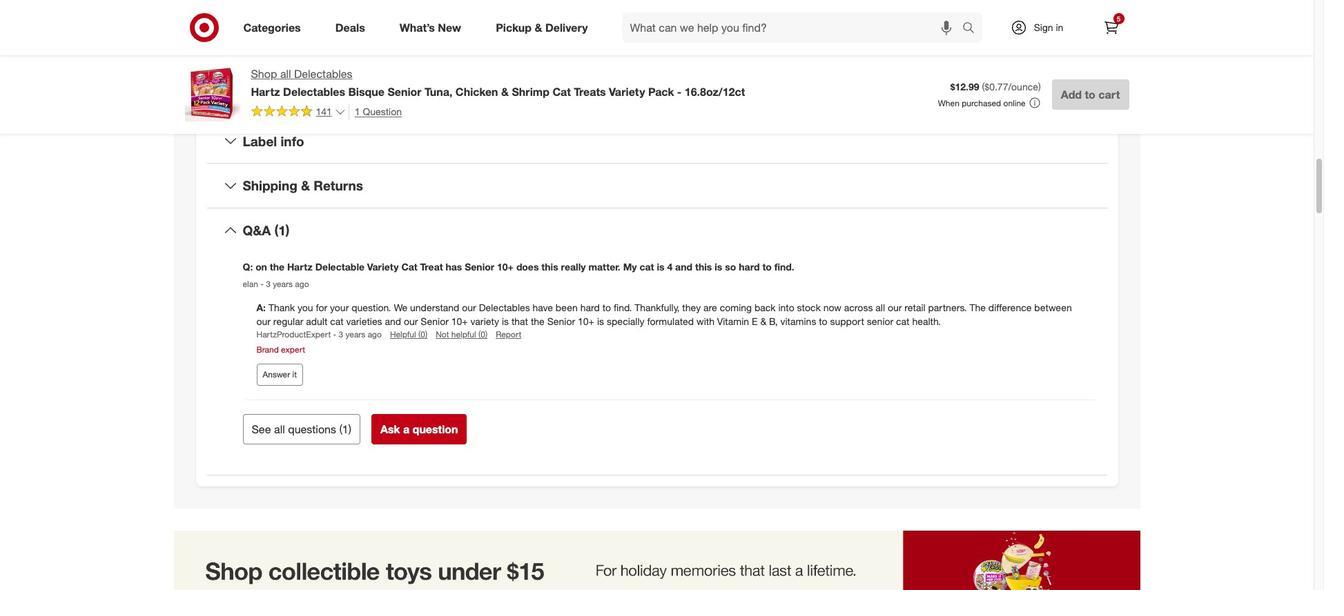 Task type: describe. For each thing, give the bounding box(es) containing it.
find. inside thank you for your question.  we understand our delectables have been hard to find.  thankfully, they are coming back into stock now across all our retail partners. the difference between our regular adult cat varieties and our senior 10+ variety is that the senior 10+ is specially formulated with vitamin e & b, vitamins to support senior cat health.
[[614, 302, 632, 314]]

$12.99
[[950, 81, 979, 93]]

matter.
[[588, 261, 620, 273]]

to inside 'many uses: these delectable cat treats can be used as a quick cat snack or a cat food topper to entice finicky eaters. hartz delectables lickable cat treats for seniors are also available in stew, savory broths, soft pate, and squeeze ups.'
[[288, 16, 296, 28]]

really
[[561, 261, 586, 273]]

delectables inside thank you for your question.  we understand our delectables have been hard to find.  thankfully, they are coming back into stock now across all our retail partners. the difference between our regular adult cat varieties and our senior 10+ variety is that the senior 10+ is specially formulated with vitamin e & b, vitamins to support senior cat health.
[[479, 302, 530, 314]]

it
[[292, 369, 297, 380]]

senior down the 'been'
[[547, 316, 575, 328]]

ups.
[[496, 30, 514, 42]]

delectable
[[315, 261, 364, 273]]

shrimp
[[512, 85, 549, 99]]

difference
[[988, 302, 1032, 314]]

elan
[[243, 279, 258, 289]]

cat inside q: on the hartz delectable variety cat treat has senior 10+ does this really matter.  my cat is 4 and this is so hard to find. elan - 3 years ago
[[640, 261, 654, 273]]

senior down understand
[[421, 316, 449, 328]]

delivery
[[545, 20, 588, 34]]

3 inside q: on the hartz delectable variety cat treat has senior 10+ does this really matter.  my cat is 4 and this is so hard to find. elan - 3 years ago
[[266, 279, 271, 289]]

coming
[[720, 302, 752, 314]]

have
[[533, 302, 553, 314]]

q: on the hartz delectable variety cat treat has senior 10+ does this really matter.  my cat is 4 and this is so hard to find. elan - 3 years ago
[[243, 261, 794, 289]]

hartz inside 'many uses: these delectable cat treats can be used as a quick cat snack or a cat food topper to entice finicky eaters. hartz delectables lickable cat treats for seniors are also available in stew, savory broths, soft pate, and squeeze ups.'
[[390, 16, 414, 28]]

for inside thank you for your question.  we understand our delectables have been hard to find.  thankfully, they are coming back into stock now across all our retail partners. the difference between our regular adult cat varieties and our senior 10+ variety is that the senior 10+ is specially formulated with vitamin e & b, vitamins to support senior cat health.
[[316, 302, 327, 314]]

cat inside q: on the hartz delectable variety cat treat has senior 10+ does this really matter.  my cat is 4 and this is so hard to find. elan - 3 years ago
[[401, 261, 417, 273]]

your
[[330, 302, 349, 314]]

entice
[[299, 16, 326, 28]]

chicken
[[455, 85, 498, 99]]

lickable
[[470, 16, 506, 28]]

- inside shop all delectables hartz delectables bisque senior tuna, chicken & shrimp cat treats variety pack - 16.8oz/12ct
[[677, 85, 682, 99]]

bisque
[[348, 85, 385, 99]]

1 horizontal spatial a
[[507, 3, 512, 14]]

categories
[[243, 20, 301, 34]]

deals
[[335, 20, 365, 34]]

vitamin
[[717, 316, 749, 328]]

find. inside q: on the hartz delectable variety cat treat has senior 10+ does this really matter.  my cat is 4 and this is so hard to find. elan - 3 years ago
[[774, 261, 794, 273]]

to inside button
[[1085, 88, 1096, 101]]

hard inside q: on the hartz delectable variety cat treat has senior 10+ does this really matter.  my cat is 4 and this is so hard to find. elan - 3 years ago
[[739, 261, 760, 273]]

across
[[844, 302, 873, 314]]

all for shop all delectables hartz delectables bisque senior tuna, chicken & shrimp cat treats variety pack - 16.8oz/12ct
[[280, 67, 291, 81]]

retail
[[905, 302, 926, 314]]

when
[[938, 98, 959, 108]]

and inside thank you for your question.  we understand our delectables have been hard to find.  thankfully, they are coming back into stock now across all our retail partners. the difference between our regular adult cat varieties and our senior 10+ variety is that the senior 10+ is specially formulated with vitamin e & b, vitamins to support senior cat health.
[[385, 316, 401, 328]]

can
[[438, 3, 454, 14]]

is left 4
[[657, 261, 664, 273]]

that
[[511, 316, 528, 328]]

1 vertical spatial )
[[348, 422, 351, 436]]

thankfully,
[[635, 302, 680, 314]]

answer it button
[[256, 364, 303, 386]]

& inside thank you for your question.  we understand our delectables have been hard to find.  thankfully, they are coming back into stock now across all our retail partners. the difference between our regular adult cat varieties and our senior 10+ variety is that the senior 10+ is specially formulated with vitamin e & b, vitamins to support senior cat health.
[[760, 316, 766, 328]]

(0) inside button
[[418, 330, 427, 340]]

used
[[470, 3, 492, 14]]

quick
[[515, 3, 538, 14]]

label
[[243, 133, 277, 149]]

add to cart button
[[1052, 79, 1129, 110]]

cat down your
[[330, 316, 344, 328]]

food
[[621, 3, 641, 14]]

delectables inside 'many uses: these delectable cat treats can be used as a quick cat snack or a cat food topper to entice finicky eaters. hartz delectables lickable cat treats for seniors are also available in stew, savory broths, soft pate, and squeeze ups.'
[[417, 16, 468, 28]]

4
[[667, 261, 673, 273]]

pack
[[648, 85, 674, 99]]

broths,
[[362, 30, 392, 42]]

we
[[394, 302, 407, 314]]

our down a:
[[256, 316, 271, 328]]

variety inside shop all delectables hartz delectables bisque senior tuna, chicken & shrimp cat treats variety pack - 16.8oz/12ct
[[609, 85, 645, 99]]

ask a question
[[380, 422, 458, 436]]

question
[[363, 106, 402, 117]]

What can we help you find? suggestions appear below search field
[[622, 12, 965, 43]]

what's new
[[400, 20, 461, 34]]

been
[[556, 302, 578, 314]]

brand
[[256, 344, 279, 355]]

treats inside shop all delectables hartz delectables bisque senior tuna, chicken & shrimp cat treats variety pack - 16.8oz/12ct
[[574, 85, 606, 99]]

answer it
[[263, 369, 297, 380]]

variety
[[471, 316, 499, 328]]

eaters.
[[358, 16, 388, 28]]

categories link
[[232, 12, 318, 43]]

uses:
[[287, 3, 315, 14]]

be
[[457, 3, 468, 14]]

helpful
[[451, 330, 476, 340]]

helpful  (0) button
[[390, 329, 427, 341]]

shipping & returns button
[[207, 164, 1107, 208]]

pickup
[[496, 20, 532, 34]]

our up the helpful  (0)
[[404, 316, 418, 328]]

hartz for delectables
[[251, 85, 280, 99]]

when purchased online
[[938, 98, 1026, 108]]

specially
[[607, 316, 644, 328]]

b,
[[769, 316, 778, 328]]

hard inside thank you for your question.  we understand our delectables have been hard to find.  thankfully, they are coming back into stock now across all our retail partners. the difference between our regular adult cat varieties and our senior 10+ variety is that the senior 10+ is specially formulated with vitamin e & b, vitamins to support senior cat health.
[[580, 302, 600, 314]]

cart
[[1099, 88, 1120, 101]]

these
[[318, 3, 344, 14]]

tuna,
[[424, 85, 452, 99]]

see all questions ( 1 )
[[252, 422, 351, 436]]

ago inside q: on the hartz delectable variety cat treat has senior 10+ does this really matter.  my cat is 4 and this is so hard to find. elan - 3 years ago
[[295, 279, 309, 289]]

/ounce
[[1008, 81, 1038, 93]]

finicky
[[328, 16, 356, 28]]

(0) inside 'button'
[[478, 330, 487, 340]]

sign in link
[[999, 12, 1085, 43]]

and inside 'many uses: these delectable cat treats can be used as a quick cat snack or a cat food topper to entice finicky eaters. hartz delectables lickable cat treats for seniors are also available in stew, savory broths, soft pate, and squeeze ups.'
[[438, 30, 454, 42]]

snack
[[557, 3, 583, 14]]

pickup & delivery
[[496, 20, 588, 34]]

2 horizontal spatial a
[[597, 3, 602, 14]]

in inside 'many uses: these delectable cat treats can be used as a quick cat snack or a cat food topper to entice finicky eaters. hartz delectables lickable cat treats for seniors are also available in stew, savory broths, soft pate, and squeeze ups.'
[[297, 30, 304, 42]]

many uses: these delectable cat treats can be used as a quick cat snack or a cat food topper to entice finicky eaters. hartz delectables lickable cat treats for seniors are also available in stew, savory broths, soft pate, and squeeze ups.
[[256, 3, 641, 42]]

or
[[585, 3, 594, 14]]

back
[[755, 302, 776, 314]]

now
[[823, 302, 841, 314]]

thank
[[268, 302, 295, 314]]

into
[[778, 302, 794, 314]]

image of hartz delectables bisque senior tuna, chicken & shrimp cat treats variety pack - 16.8oz/12ct image
[[185, 66, 240, 122]]

has
[[446, 261, 462, 273]]

cat down retail
[[896, 316, 910, 328]]

not
[[436, 330, 449, 340]]

senior
[[867, 316, 893, 328]]

delectable
[[347, 3, 392, 14]]

label info button
[[207, 119, 1107, 163]]

also
[[621, 16, 639, 28]]

treat
[[420, 261, 443, 273]]



Task type: locate. For each thing, give the bounding box(es) containing it.
hard right the 'been'
[[580, 302, 600, 314]]

cat
[[509, 16, 524, 28], [553, 85, 571, 99], [401, 261, 417, 273]]

- right pack at top
[[677, 85, 682, 99]]

answer
[[263, 369, 290, 380]]

cat left food
[[605, 3, 618, 14]]

partners.
[[928, 302, 967, 314]]

3 right the elan
[[266, 279, 271, 289]]

1 vertical spatial find.
[[614, 302, 632, 314]]

this right does
[[541, 261, 558, 273]]

q:
[[243, 261, 253, 273]]

q&a (1)
[[243, 222, 290, 238]]

1 vertical spatial years
[[346, 330, 365, 340]]

treats inside 'many uses: these delectable cat treats can be used as a quick cat snack or a cat food topper to entice finicky eaters. hartz delectables lickable cat treats for seniors are also available in stew, savory broths, soft pate, and squeeze ups.'
[[527, 16, 553, 28]]

all right see
[[274, 422, 285, 436]]

find.
[[774, 261, 794, 273], [614, 302, 632, 314]]

is up report
[[502, 316, 509, 328]]

10+ left does
[[497, 261, 514, 273]]

2 horizontal spatial cat
[[553, 85, 571, 99]]

0 horizontal spatial hartz
[[251, 85, 280, 99]]

0 horizontal spatial ago
[[295, 279, 309, 289]]

shop
[[251, 67, 277, 81]]

& down quick
[[535, 20, 542, 34]]

years up thank
[[273, 279, 293, 289]]

all inside shop all delectables hartz delectables bisque senior tuna, chicken & shrimp cat treats variety pack - 16.8oz/12ct
[[280, 67, 291, 81]]

senior right "has"
[[465, 261, 494, 273]]

all inside thank you for your question.  we understand our delectables have been hard to find.  thankfully, they are coming back into stock now across all our retail partners. the difference between our regular adult cat varieties and our senior 10+ variety is that the senior 10+ is specially formulated with vitamin e & b, vitamins to support senior cat health.
[[876, 302, 885, 314]]

(0) down variety
[[478, 330, 487, 340]]

and down we
[[385, 316, 401, 328]]

delectables
[[417, 16, 468, 28], [294, 67, 352, 81], [283, 85, 345, 99], [479, 302, 530, 314]]

1 vertical spatial variety
[[367, 261, 399, 273]]

advertisement region
[[174, 531, 1140, 590]]

and right the pate, on the top of page
[[438, 30, 454, 42]]

(
[[982, 81, 985, 93], [339, 422, 342, 436]]

10+ left specially
[[578, 316, 594, 328]]

5
[[1117, 14, 1121, 23]]

( right questions
[[339, 422, 342, 436]]

-
[[677, 85, 682, 99], [260, 279, 264, 289], [333, 330, 336, 340]]

2 horizontal spatial hartz
[[390, 16, 414, 28]]

health.
[[912, 316, 941, 328]]

in inside sign in link
[[1056, 21, 1063, 33]]

1 down bisque
[[355, 106, 360, 117]]

0 horizontal spatial are
[[605, 16, 619, 28]]

for inside 'many uses: these delectable cat treats can be used as a quick cat snack or a cat food topper to entice finicky eaters. hartz delectables lickable cat treats for seniors are also available in stew, savory broths, soft pate, and squeeze ups.'
[[555, 16, 567, 28]]

cat down quick
[[509, 16, 524, 28]]

0 vertical spatial all
[[280, 67, 291, 81]]

0 horizontal spatial find.
[[614, 302, 632, 314]]

0 horizontal spatial (0)
[[418, 330, 427, 340]]

purchased
[[962, 98, 1001, 108]]

0 horizontal spatial treats
[[527, 16, 553, 28]]

ago
[[295, 279, 309, 289], [368, 330, 382, 340]]

our up senior
[[888, 302, 902, 314]]

0 horizontal spatial and
[[385, 316, 401, 328]]

1 vertical spatial all
[[876, 302, 885, 314]]

ago down varieties
[[368, 330, 382, 340]]

0 vertical spatial ago
[[295, 279, 309, 289]]

to up specially
[[602, 302, 611, 314]]

sign in
[[1034, 21, 1063, 33]]

this
[[541, 261, 558, 273], [695, 261, 712, 273]]

shipping
[[243, 178, 297, 193]]

ask
[[380, 422, 400, 436]]

0 vertical spatial hard
[[739, 261, 760, 273]]

senior up question
[[388, 85, 421, 99]]

0 vertical spatial are
[[605, 16, 619, 28]]

0 horizontal spatial hard
[[580, 302, 600, 314]]

2 vertical spatial -
[[333, 330, 336, 340]]

a right the as
[[507, 3, 512, 14]]

what's new link
[[388, 12, 479, 43]]

hartz for the
[[287, 261, 313, 273]]

thank you for your question.  we understand our delectables have been hard to find.  thankfully, they are coming back into stock now across all our retail partners. the difference between our regular adult cat varieties and our senior 10+ variety is that the senior 10+ is specially formulated with vitamin e & b, vitamins to support senior cat health.
[[256, 302, 1072, 328]]

0 vertical spatial -
[[677, 85, 682, 99]]

to right the add in the right of the page
[[1085, 88, 1096, 101]]

sign
[[1034, 21, 1053, 33]]

10+ inside q: on the hartz delectable variety cat treat has senior 10+ does this really matter.  my cat is 4 and this is so hard to find. elan - 3 years ago
[[497, 261, 514, 273]]

1 horizontal spatial -
[[333, 330, 336, 340]]

- right the elan
[[260, 279, 264, 289]]

0 vertical spatial 3
[[266, 279, 271, 289]]

report button
[[496, 329, 521, 341]]

to inside q: on the hartz delectable variety cat treat has senior 10+ does this really matter.  my cat is 4 and this is so hard to find. elan - 3 years ago
[[762, 261, 772, 273]]

1 vertical spatial and
[[675, 261, 693, 273]]

years down varieties
[[346, 330, 365, 340]]

2 horizontal spatial and
[[675, 261, 693, 273]]

shipping & returns
[[243, 178, 363, 193]]

&
[[535, 20, 542, 34], [501, 85, 509, 99], [301, 178, 310, 193], [760, 316, 766, 328]]

years inside q: on the hartz delectable variety cat treat has senior 10+ does this really matter.  my cat is 4 and this is so hard to find. elan - 3 years ago
[[273, 279, 293, 289]]

are left also
[[605, 16, 619, 28]]

cat up pickup & delivery
[[541, 3, 555, 14]]

5 link
[[1096, 12, 1126, 43]]

expert
[[281, 344, 305, 355]]

) right questions
[[348, 422, 351, 436]]

stock
[[797, 302, 821, 314]]

find. up into
[[774, 261, 794, 273]]

1 vertical spatial the
[[531, 316, 545, 328]]

0 vertical spatial variety
[[609, 85, 645, 99]]

support
[[830, 316, 864, 328]]

0 vertical spatial years
[[273, 279, 293, 289]]

0 horizontal spatial for
[[316, 302, 327, 314]]

2 vertical spatial and
[[385, 316, 401, 328]]

helpful
[[390, 330, 416, 340]]

shop all delectables hartz delectables bisque senior tuna, chicken & shrimp cat treats variety pack - 16.8oz/12ct
[[251, 67, 745, 99]]

0 vertical spatial )
[[1038, 81, 1041, 93]]

1 horizontal spatial variety
[[609, 85, 645, 99]]

and inside q: on the hartz delectable variety cat treat has senior 10+ does this really matter.  my cat is 4 and this is so hard to find. elan - 3 years ago
[[675, 261, 693, 273]]

0 horizontal spatial )
[[348, 422, 351, 436]]

0 vertical spatial 1
[[355, 106, 360, 117]]

0 vertical spatial (
[[982, 81, 985, 93]]

0 horizontal spatial years
[[273, 279, 293, 289]]

1 horizontal spatial )
[[1038, 81, 1041, 93]]

questions
[[288, 422, 336, 436]]

our up variety
[[462, 302, 476, 314]]

are
[[605, 16, 619, 28], [704, 302, 717, 314]]

& left 'returns'
[[301, 178, 310, 193]]

hartz inside q: on the hartz delectable variety cat treat has senior 10+ does this really matter.  my cat is 4 and this is so hard to find. elan - 3 years ago
[[287, 261, 313, 273]]

0 horizontal spatial in
[[297, 30, 304, 42]]

e
[[752, 316, 758, 328]]

are inside 'many uses: these delectable cat treats can be used as a quick cat snack or a cat food topper to entice finicky eaters. hartz delectables lickable cat treats for seniors are also available in stew, savory broths, soft pate, and squeeze ups.'
[[605, 16, 619, 28]]

1 horizontal spatial treats
[[574, 85, 606, 99]]

adult
[[306, 316, 327, 328]]

add
[[1061, 88, 1082, 101]]

senior inside shop all delectables hartz delectables bisque senior tuna, chicken & shrimp cat treats variety pack - 16.8oz/12ct
[[388, 85, 421, 99]]

) left the add in the right of the page
[[1038, 81, 1041, 93]]

variety left pack at top
[[609, 85, 645, 99]]

0 horizontal spatial cat
[[401, 261, 417, 273]]

ago up you
[[295, 279, 309, 289]]

are inside thank you for your question.  we understand our delectables have been hard to find.  thankfully, they are coming back into stock now across all our retail partners. the difference between our regular adult cat varieties and our senior 10+ variety is that the senior 10+ is specially formulated with vitamin e & b, vitamins to support senior cat health.
[[704, 302, 717, 314]]

is left specially
[[597, 316, 604, 328]]

& right e
[[760, 316, 766, 328]]

1 vertical spatial for
[[316, 302, 327, 314]]

hartz up soft
[[390, 16, 414, 28]]

1 vertical spatial hartz
[[251, 85, 280, 99]]

treats down quick
[[527, 16, 553, 28]]

1 question
[[355, 106, 402, 117]]

so
[[725, 261, 736, 273]]

0 vertical spatial hartz
[[390, 16, 414, 28]]

0 horizontal spatial 3
[[266, 279, 271, 289]]

the inside q: on the hartz delectable variety cat treat has senior 10+ does this really matter.  my cat is 4 and this is so hard to find. elan - 3 years ago
[[270, 261, 284, 273]]

& inside shop all delectables hartz delectables bisque senior tuna, chicken & shrimp cat treats variety pack - 16.8oz/12ct
[[501, 85, 509, 99]]

0 horizontal spatial the
[[270, 261, 284, 273]]

1 horizontal spatial for
[[555, 16, 567, 28]]

1 vertical spatial 1
[[342, 422, 348, 436]]

many
[[256, 3, 284, 14]]

(0) left 'not' at bottom left
[[418, 330, 427, 340]]

what's
[[400, 20, 435, 34]]

to right the 'so'
[[762, 261, 772, 273]]

10+ up not helpful  (0)
[[451, 316, 468, 328]]

cat right shrimp
[[553, 85, 571, 99]]

0 vertical spatial for
[[555, 16, 567, 28]]

you
[[298, 302, 313, 314]]

cat left treat
[[401, 261, 417, 273]]

years
[[273, 279, 293, 289], [346, 330, 365, 340]]

( up when purchased online
[[982, 81, 985, 93]]

my
[[623, 261, 637, 273]]

not helpful  (0)
[[436, 330, 487, 340]]

all up senior
[[876, 302, 885, 314]]

0 horizontal spatial 1
[[342, 422, 348, 436]]

search button
[[956, 12, 989, 46]]

1 horizontal spatial hard
[[739, 261, 760, 273]]

1 horizontal spatial this
[[695, 261, 712, 273]]

1 horizontal spatial are
[[704, 302, 717, 314]]

deals link
[[324, 12, 382, 43]]

for up adult
[[316, 302, 327, 314]]

formulated
[[647, 316, 694, 328]]

2 this from the left
[[695, 261, 712, 273]]

1 horizontal spatial 1
[[355, 106, 360, 117]]

search
[[956, 22, 989, 36]]

variety inside q: on the hartz delectable variety cat treat has senior 10+ does this really matter.  my cat is 4 and this is so hard to find. elan - 3 years ago
[[367, 261, 399, 273]]

the
[[970, 302, 986, 314]]

2 horizontal spatial 10+
[[578, 316, 594, 328]]

variety up question.
[[367, 261, 399, 273]]

1 vertical spatial ago
[[368, 330, 382, 340]]

& inside shipping & returns dropdown button
[[301, 178, 310, 193]]

q&a
[[243, 222, 271, 238]]

3 down your
[[339, 330, 343, 340]]

all right shop
[[280, 67, 291, 81]]

0 horizontal spatial (
[[339, 422, 342, 436]]

cat inside 'many uses: these delectable cat treats can be used as a quick cat snack or a cat food topper to entice finicky eaters. hartz delectables lickable cat treats for seniors are also available in stew, savory broths, soft pate, and squeeze ups.'
[[509, 16, 524, 28]]

1 horizontal spatial and
[[438, 30, 454, 42]]

on
[[256, 261, 267, 273]]

cat inside shop all delectables hartz delectables bisque senior tuna, chicken & shrimp cat treats variety pack - 16.8oz/12ct
[[553, 85, 571, 99]]

1 horizontal spatial the
[[531, 316, 545, 328]]

2 vertical spatial all
[[274, 422, 285, 436]]

seniors
[[570, 16, 602, 28]]

0 vertical spatial cat
[[509, 16, 524, 28]]

cat left treats
[[395, 3, 408, 14]]

1 horizontal spatial (0)
[[478, 330, 487, 340]]

2 vertical spatial cat
[[401, 261, 417, 273]]

in left stew,
[[297, 30, 304, 42]]

in right sign
[[1056, 21, 1063, 33]]

a right or
[[597, 3, 602, 14]]

and right 4
[[675, 261, 693, 273]]

this left the 'so'
[[695, 261, 712, 273]]

1 right questions
[[342, 422, 348, 436]]

2 horizontal spatial -
[[677, 85, 682, 99]]

all
[[280, 67, 291, 81], [876, 302, 885, 314], [274, 422, 285, 436]]

& left shrimp
[[501, 85, 509, 99]]

the right on
[[270, 261, 284, 273]]

- down your
[[333, 330, 336, 340]]

not helpful  (0) button
[[436, 329, 487, 341]]

info
[[281, 133, 304, 149]]

141
[[316, 106, 332, 118]]

online
[[1003, 98, 1026, 108]]

0 horizontal spatial 10+
[[451, 316, 468, 328]]

1 this from the left
[[541, 261, 558, 273]]

squeeze
[[457, 30, 493, 42]]

2 (0) from the left
[[478, 330, 487, 340]]

& inside pickup & delivery link
[[535, 20, 542, 34]]

hard
[[739, 261, 760, 273], [580, 302, 600, 314]]

a right ask
[[403, 422, 410, 436]]

is left the 'so'
[[715, 261, 722, 273]]

1 vertical spatial are
[[704, 302, 717, 314]]

0 horizontal spatial -
[[260, 279, 264, 289]]

0 vertical spatial and
[[438, 30, 454, 42]]

1 vertical spatial -
[[260, 279, 264, 289]]

add to cart
[[1061, 88, 1120, 101]]

between
[[1034, 302, 1072, 314]]

senior inside q: on the hartz delectable variety cat treat has senior 10+ does this really matter.  my cat is 4 and this is so hard to find. elan - 3 years ago
[[465, 261, 494, 273]]

a inside button
[[403, 422, 410, 436]]

0 vertical spatial find.
[[774, 261, 794, 273]]

1 horizontal spatial (
[[982, 81, 985, 93]]

1 vertical spatial cat
[[553, 85, 571, 99]]

0 horizontal spatial a
[[403, 422, 410, 436]]

0 horizontal spatial variety
[[367, 261, 399, 273]]

(1)
[[274, 222, 290, 238]]

new
[[438, 20, 461, 34]]

topper
[[256, 16, 285, 28]]

the down have at the left of page
[[531, 316, 545, 328]]

the inside thank you for your question.  we understand our delectables have been hard to find.  thankfully, they are coming back into stock now across all our retail partners. the difference between our regular adult cat varieties and our senior 10+ variety is that the senior 10+ is specially formulated with vitamin e & b, vitamins to support senior cat health.
[[531, 316, 545, 328]]

1 horizontal spatial in
[[1056, 21, 1063, 33]]

3
[[266, 279, 271, 289], [339, 330, 343, 340]]

cat
[[395, 3, 408, 14], [541, 3, 555, 14], [605, 3, 618, 14], [640, 261, 654, 273], [330, 316, 344, 328], [896, 316, 910, 328]]

to down "uses:"
[[288, 16, 296, 28]]

hartz down shop
[[251, 85, 280, 99]]

1 vertical spatial treats
[[574, 85, 606, 99]]

cat right "my"
[[640, 261, 654, 273]]

1 horizontal spatial 3
[[339, 330, 343, 340]]

a:
[[256, 302, 268, 314]]

all for see all questions ( 1 )
[[274, 422, 285, 436]]

1 (0) from the left
[[418, 330, 427, 340]]

as
[[494, 3, 504, 14]]

1 horizontal spatial find.
[[774, 261, 794, 273]]

1 horizontal spatial cat
[[509, 16, 524, 28]]

1 question link
[[349, 104, 402, 120]]

1 vertical spatial hard
[[580, 302, 600, 314]]

- inside q: on the hartz delectable variety cat treat has senior 10+ does this really matter.  my cat is 4 and this is so hard to find. elan - 3 years ago
[[260, 279, 264, 289]]

1 horizontal spatial ago
[[368, 330, 382, 340]]

hartz right on
[[287, 261, 313, 273]]

1 vertical spatial 3
[[339, 330, 343, 340]]

for down "snack"
[[555, 16, 567, 28]]

0 vertical spatial the
[[270, 261, 284, 273]]

2 vertical spatial hartz
[[287, 261, 313, 273]]

are up with
[[704, 302, 717, 314]]

to down now
[[819, 316, 828, 328]]

16.8oz/12ct
[[685, 85, 745, 99]]

vitamins
[[780, 316, 816, 328]]

1 horizontal spatial hartz
[[287, 261, 313, 273]]

varieties
[[346, 316, 382, 328]]

141 link
[[251, 104, 346, 121]]

0 vertical spatial treats
[[527, 16, 553, 28]]

1 horizontal spatial 10+
[[497, 261, 514, 273]]

1 vertical spatial (
[[339, 422, 342, 436]]

stew,
[[307, 30, 328, 42]]

treats
[[527, 16, 553, 28], [574, 85, 606, 99]]

1 horizontal spatial years
[[346, 330, 365, 340]]

find. up specially
[[614, 302, 632, 314]]

treats right shrimp
[[574, 85, 606, 99]]

hard right the 'so'
[[739, 261, 760, 273]]

0 horizontal spatial this
[[541, 261, 558, 273]]

hartz inside shop all delectables hartz delectables bisque senior tuna, chicken & shrimp cat treats variety pack - 16.8oz/12ct
[[251, 85, 280, 99]]



Task type: vqa. For each thing, say whether or not it's contained in the screenshot.
when
yes



